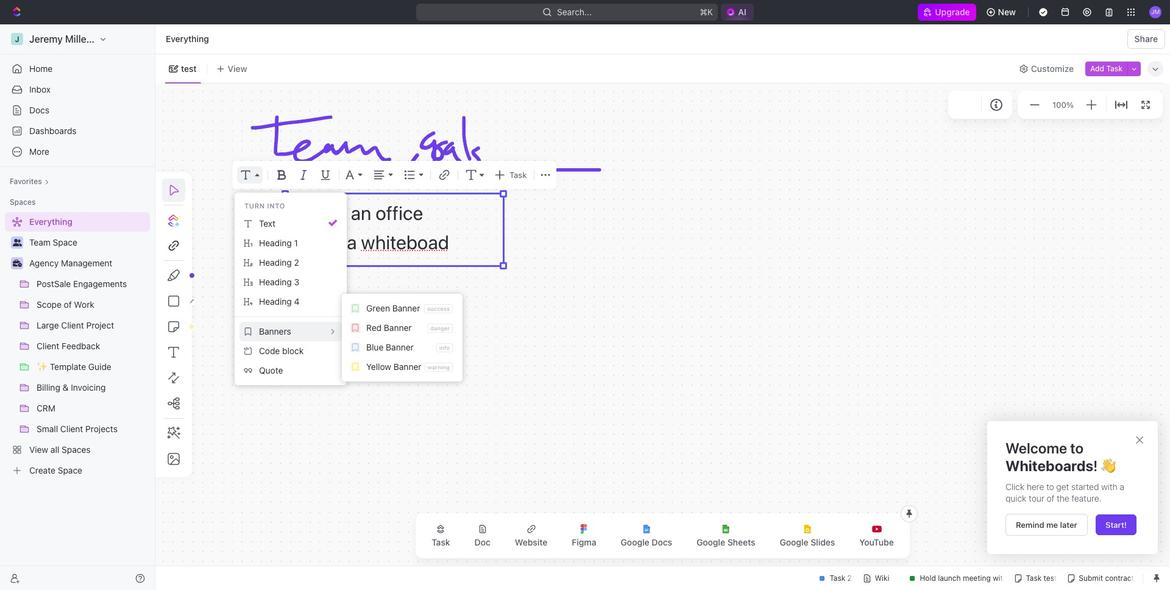 Task type: locate. For each thing, give the bounding box(es) containing it.
agency management link
[[29, 254, 148, 273]]

banner up yellow banner warning
[[386, 342, 414, 352]]

heading for heading 2
[[259, 257, 292, 268]]

banner up red banner
[[393, 303, 420, 313]]

quick
[[1006, 493, 1027, 504]]

1 vertical spatial task
[[510, 170, 527, 180]]

figma button
[[562, 517, 606, 555]]

yellow banner warning
[[366, 362, 450, 372]]

3 heading from the top
[[259, 277, 292, 287]]

test link
[[179, 60, 197, 77]]

red banner
[[366, 323, 412, 333]]

code block
[[259, 346, 304, 356]]

1 vertical spatial docs
[[652, 537, 673, 548]]

a right buy
[[347, 230, 357, 254]]

heading inside heading 2 'button'
[[259, 257, 292, 268]]

×
[[1135, 430, 1145, 448]]

slides
[[811, 537, 836, 548]]

inbox
[[29, 84, 51, 95]]

buy
[[310, 230, 343, 254]]

to up whiteboards
[[1071, 440, 1084, 457]]

3 google from the left
[[780, 537, 809, 548]]

google right figma
[[621, 537, 650, 548]]

google inside button
[[621, 537, 650, 548]]

heading 3 button
[[240, 273, 342, 292]]

a right with
[[1120, 481, 1125, 492]]

find an office buy a whiteboad
[[310, 201, 449, 254]]

new
[[999, 7, 1016, 17]]

agency management
[[29, 258, 112, 268]]

0 vertical spatial task
[[1107, 64, 1123, 73]]

me
[[1047, 520, 1059, 530]]

heading 2 button
[[240, 253, 342, 273]]

later
[[1061, 520, 1078, 530]]

heading down heading 1
[[259, 257, 292, 268]]

upgrade
[[936, 7, 971, 17]]

banner for red
[[384, 323, 412, 333]]

0 horizontal spatial google
[[621, 537, 650, 548]]

docs inside the google docs button
[[652, 537, 673, 548]]

1 vertical spatial a
[[1120, 481, 1125, 492]]

to
[[1071, 440, 1084, 457], [1047, 481, 1055, 492]]

started
[[1072, 481, 1100, 492]]

0 vertical spatial task button
[[492, 166, 530, 184]]

management
[[61, 258, 112, 268]]

0 horizontal spatial docs
[[29, 105, 49, 115]]

heading
[[259, 238, 292, 248], [259, 257, 292, 268], [259, 277, 292, 287], [259, 296, 292, 307]]

task button
[[492, 166, 530, 184], [422, 517, 460, 555]]

blue
[[366, 342, 384, 352]]

1 horizontal spatial task
[[510, 170, 527, 180]]

website
[[515, 537, 548, 548]]

new button
[[981, 2, 1024, 22]]

heading down "heading 2" at the left top of the page
[[259, 277, 292, 287]]

everything link
[[163, 32, 212, 46]]

a inside find an office buy a whiteboad
[[347, 230, 357, 254]]

green
[[366, 303, 390, 313]]

heading down heading 3
[[259, 296, 292, 307]]

1 horizontal spatial docs
[[652, 537, 673, 548]]

danger
[[430, 325, 450, 331]]

2
[[294, 257, 299, 268]]

1 horizontal spatial to
[[1071, 440, 1084, 457]]

heading inside heading 1 button
[[259, 238, 292, 248]]

2 google from the left
[[697, 537, 726, 548]]

red
[[366, 323, 382, 333]]

2 vertical spatial task
[[432, 537, 450, 548]]

google
[[621, 537, 650, 548], [697, 537, 726, 548], [780, 537, 809, 548]]

0 horizontal spatial a
[[347, 230, 357, 254]]

heading 1 button
[[240, 234, 342, 253]]

tour
[[1029, 493, 1045, 504]]

favorites
[[10, 177, 42, 186]]

customize button
[[1016, 60, 1078, 77]]

customize
[[1032, 63, 1074, 73]]

1 vertical spatial to
[[1047, 481, 1055, 492]]

0 vertical spatial a
[[347, 230, 357, 254]]

⌘k
[[700, 7, 714, 17]]

1 google from the left
[[621, 537, 650, 548]]

1 horizontal spatial a
[[1120, 481, 1125, 492]]

docs inside sidebar navigation
[[29, 105, 49, 115]]

find
[[310, 201, 347, 224]]

business time image
[[13, 260, 22, 267]]

website button
[[505, 517, 558, 555]]

google inside 'button'
[[697, 537, 726, 548]]

a
[[347, 230, 357, 254], [1120, 481, 1125, 492]]

heading inside 'heading 4' button
[[259, 296, 292, 307]]

share button
[[1128, 29, 1166, 49]]

1 horizontal spatial google
[[697, 537, 726, 548]]

heading for heading 4
[[259, 296, 292, 307]]

google for google docs
[[621, 537, 650, 548]]

google slides
[[780, 537, 836, 548]]

0 vertical spatial docs
[[29, 105, 49, 115]]

an
[[351, 201, 372, 224]]

get
[[1057, 481, 1070, 492]]

heading 3
[[259, 277, 300, 287]]

0 horizontal spatial to
[[1047, 481, 1055, 492]]

banner for blue
[[386, 342, 414, 352]]

heading inside heading 3 "button"
[[259, 277, 292, 287]]

of
[[1047, 493, 1055, 504]]

add
[[1091, 64, 1105, 73]]

banner down the 'green banner'
[[384, 323, 412, 333]]

click here to get started with a quick tour of the feature.
[[1006, 481, 1127, 504]]

2 heading from the top
[[259, 257, 292, 268]]

the
[[1057, 493, 1070, 504]]

whiteboad
[[361, 230, 449, 254]]

1 heading from the top
[[259, 238, 292, 248]]

google inside "button"
[[780, 537, 809, 548]]

google left slides
[[780, 537, 809, 548]]

heading up "heading 2" at the left top of the page
[[259, 238, 292, 248]]

google left sheets
[[697, 537, 726, 548]]

dialog
[[988, 421, 1159, 554]]

share
[[1135, 34, 1159, 44]]

test
[[181, 63, 197, 73]]

to up of
[[1047, 481, 1055, 492]]

quote button
[[240, 361, 342, 380]]

👋
[[1102, 457, 1116, 474]]

100% button
[[1051, 97, 1077, 112]]

heading 4
[[259, 296, 300, 307]]

0 vertical spatial to
[[1071, 440, 1084, 457]]

1
[[294, 238, 298, 248]]

banner down blue banner
[[394, 362, 422, 372]]

4 heading from the top
[[259, 296, 292, 307]]

2 horizontal spatial google
[[780, 537, 809, 548]]

docs
[[29, 105, 49, 115], [652, 537, 673, 548]]

1 vertical spatial task button
[[422, 517, 460, 555]]



Task type: vqa. For each thing, say whether or not it's contained in the screenshot.
rightmost (0)
no



Task type: describe. For each thing, give the bounding box(es) containing it.
info
[[439, 344, 450, 351]]

home link
[[5, 59, 150, 79]]

to inside welcome to whiteboards ! 👋
[[1071, 440, 1084, 457]]

search...
[[558, 7, 592, 17]]

× button
[[1135, 430, 1145, 448]]

whiteboards
[[1006, 457, 1094, 474]]

remind me later button
[[1006, 514, 1088, 536]]

add task button
[[1086, 61, 1128, 76]]

1 horizontal spatial task button
[[492, 166, 530, 184]]

doc
[[475, 537, 491, 548]]

blue banner
[[366, 342, 414, 352]]

youtube
[[860, 537, 894, 548]]

add task
[[1091, 64, 1123, 73]]

sidebar navigation
[[0, 24, 155, 590]]

green banner
[[366, 303, 420, 313]]

warning
[[428, 364, 450, 370]]

inbox link
[[5, 80, 150, 99]]

with
[[1102, 481, 1118, 492]]

favorites button
[[5, 174, 54, 189]]

code
[[259, 346, 280, 356]]

sheets
[[728, 537, 756, 548]]

doc button
[[465, 517, 501, 555]]

heading 2
[[259, 257, 299, 268]]

welcome to whiteboards ! 👋
[[1006, 440, 1116, 474]]

agency
[[29, 258, 59, 268]]

dialog containing ×
[[988, 421, 1159, 554]]

code block button
[[240, 341, 342, 361]]

to inside click here to get started with a quick tour of the feature.
[[1047, 481, 1055, 492]]

google sheets
[[697, 537, 756, 548]]

banner for yellow
[[394, 362, 422, 372]]

banners button
[[240, 322, 342, 341]]

heading 4 button
[[240, 292, 342, 312]]

click
[[1006, 481, 1025, 492]]

3
[[294, 277, 300, 287]]

heading for heading 3
[[259, 277, 292, 287]]

dashboards link
[[5, 121, 150, 141]]

google for google slides
[[780, 537, 809, 548]]

100%
[[1053, 100, 1074, 110]]

4
[[294, 296, 300, 307]]

spaces
[[10, 198, 36, 207]]

a inside click here to get started with a quick tour of the feature.
[[1120, 481, 1125, 492]]

everything
[[166, 34, 209, 44]]

turn into
[[245, 202, 285, 210]]

home
[[29, 63, 53, 74]]

2 horizontal spatial task
[[1107, 64, 1123, 73]]

office
[[376, 201, 423, 224]]

remind me later
[[1016, 520, 1078, 530]]

start!
[[1106, 520, 1127, 530]]

yellow
[[366, 362, 391, 372]]

figma
[[572, 537, 597, 548]]

here
[[1027, 481, 1045, 492]]

turn
[[245, 202, 265, 210]]

into
[[267, 202, 285, 210]]

upgrade link
[[919, 4, 977, 21]]

banners
[[259, 326, 291, 337]]

google slides button
[[770, 517, 845, 555]]

success
[[427, 305, 450, 312]]

!
[[1094, 457, 1098, 474]]

heading for heading 1
[[259, 238, 292, 248]]

quote
[[259, 365, 283, 376]]

0 horizontal spatial task
[[432, 537, 450, 548]]

0 horizontal spatial task button
[[422, 517, 460, 555]]

google sheets button
[[687, 517, 766, 555]]

block
[[282, 346, 304, 356]]

google docs button
[[611, 517, 682, 555]]

remind
[[1016, 520, 1045, 530]]

youtube button
[[850, 517, 904, 555]]

welcome
[[1006, 440, 1068, 457]]

heading 1
[[259, 238, 298, 248]]

docs link
[[5, 101, 150, 120]]

banner for green
[[393, 303, 420, 313]]

google docs
[[621, 537, 673, 548]]

google for google sheets
[[697, 537, 726, 548]]

dashboards
[[29, 126, 77, 136]]

text button
[[240, 214, 342, 234]]

text
[[259, 218, 276, 229]]

start! button
[[1096, 515, 1137, 535]]



